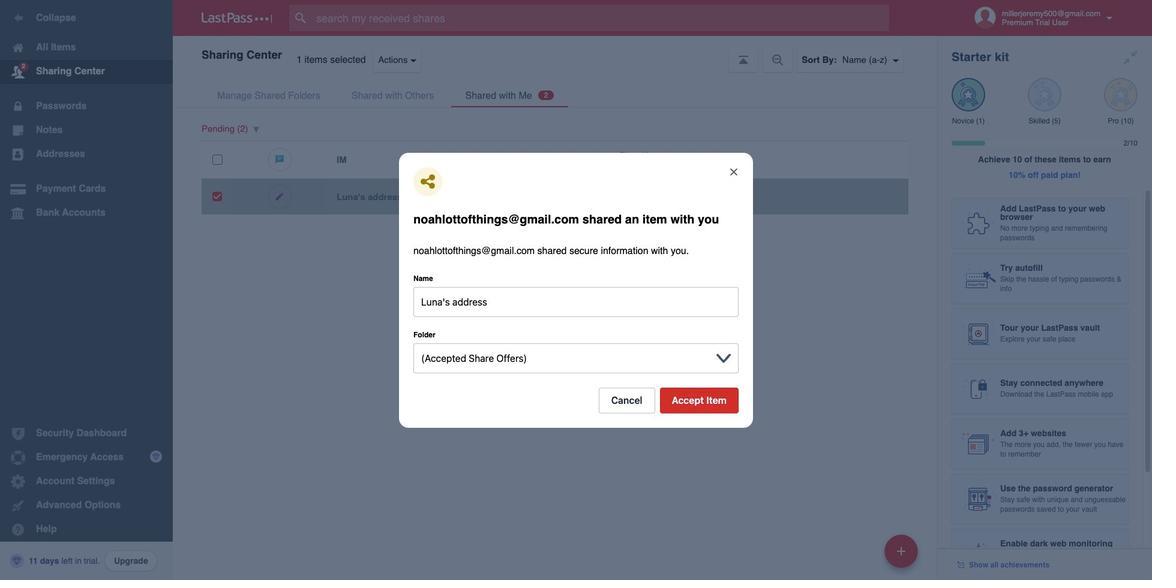 Task type: locate. For each thing, give the bounding box(es) containing it.
search my received shares text field
[[289, 5, 913, 31]]

None field
[[413, 287, 739, 317], [413, 344, 709, 374], [413, 287, 739, 317], [413, 344, 709, 374]]

new item image
[[897, 548, 906, 556]]

Search search field
[[289, 5, 913, 31]]



Task type: vqa. For each thing, say whether or not it's contained in the screenshot.
New item "navigation"
yes



Task type: describe. For each thing, give the bounding box(es) containing it.
vault options navigation
[[173, 36, 937, 72]]

lastpass image
[[202, 13, 272, 23]]

main navigation navigation
[[0, 0, 173, 581]]

new item navigation
[[880, 532, 925, 581]]



